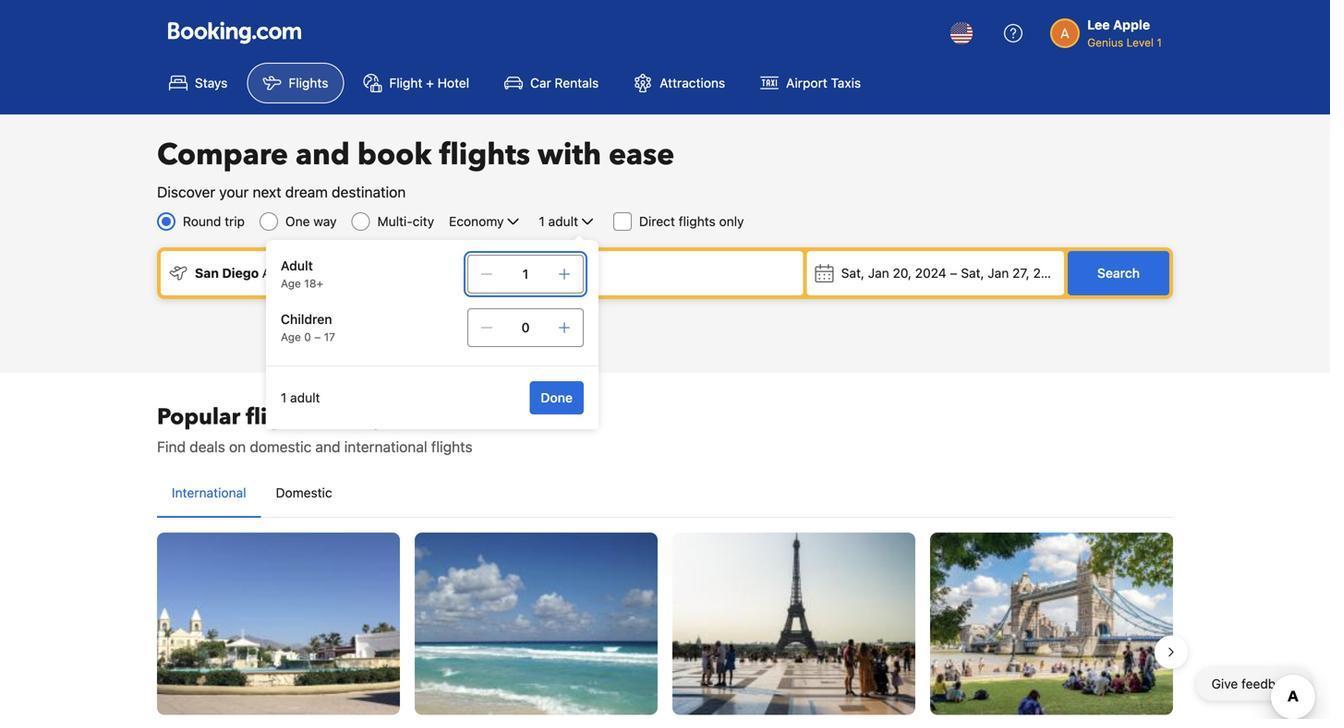 Task type: locate. For each thing, give the bounding box(es) containing it.
2024 right 20,
[[916, 266, 947, 281]]

0
[[522, 320, 530, 335], [304, 331, 311, 344]]

done
[[541, 390, 573, 406]]

round
[[183, 214, 221, 229]]

attractions
[[660, 75, 726, 91]]

and
[[296, 135, 350, 175], [316, 438, 341, 456]]

car rentals link
[[489, 63, 615, 103]]

adult down with
[[549, 214, 578, 229]]

round trip
[[183, 214, 245, 229]]

age inside adult age 18+
[[281, 277, 301, 290]]

17
[[324, 331, 335, 344]]

economy
[[449, 214, 504, 229]]

one
[[286, 214, 310, 229]]

booking.com logo image
[[168, 22, 301, 44], [168, 22, 301, 44]]

san diego to cancún image
[[415, 533, 658, 715]]

give feedback button
[[1197, 668, 1312, 701]]

international button
[[157, 469, 261, 517]]

1 2024 from the left
[[916, 266, 947, 281]]

international
[[172, 486, 246, 501]]

with
[[538, 135, 602, 175]]

2024 right 27,
[[1034, 266, 1065, 281]]

1 adult down with
[[539, 214, 578, 229]]

1 adult up domestic
[[281, 390, 320, 406]]

one way
[[286, 214, 337, 229]]

age for adult
[[281, 277, 301, 290]]

– right 20,
[[950, 266, 958, 281]]

1 horizontal spatial adult
[[549, 214, 578, 229]]

and down near
[[316, 438, 341, 456]]

0 horizontal spatial 0
[[304, 331, 311, 344]]

way
[[314, 214, 337, 229]]

tab list containing international
[[157, 469, 1174, 519]]

near
[[320, 402, 368, 433]]

0 vertical spatial and
[[296, 135, 350, 175]]

flights inside compare and book flights with ease discover your next dream destination
[[439, 135, 530, 175]]

give feedback
[[1212, 677, 1297, 692]]

+
[[426, 75, 434, 91]]

0 horizontal spatial –
[[314, 331, 321, 344]]

1 horizontal spatial 2024
[[1034, 266, 1065, 281]]

1 vertical spatial and
[[316, 438, 341, 456]]

0 horizontal spatial 2024
[[916, 266, 947, 281]]

1 horizontal spatial jan
[[988, 266, 1009, 281]]

give
[[1212, 677, 1239, 692]]

jan
[[868, 266, 890, 281], [988, 266, 1009, 281]]

0 horizontal spatial sat,
[[842, 266, 865, 281]]

0 horizontal spatial jan
[[868, 266, 890, 281]]

flight + hotel
[[389, 75, 470, 91]]

sat,
[[842, 266, 865, 281], [961, 266, 985, 281]]

1 vertical spatial –
[[314, 331, 321, 344]]

age down adult
[[281, 277, 301, 290]]

flight
[[389, 75, 423, 91]]

age
[[281, 277, 301, 290], [281, 331, 301, 344]]

search
[[1098, 266, 1140, 281]]

airport
[[787, 75, 828, 91]]

1 adult button
[[537, 211, 599, 233]]

search button
[[1068, 251, 1170, 296]]

0 vertical spatial adult
[[549, 214, 578, 229]]

1 horizontal spatial sat,
[[961, 266, 985, 281]]

jan left 27,
[[988, 266, 1009, 281]]

flights link
[[247, 63, 344, 103]]

lee
[[1088, 17, 1110, 32]]

and up the dream
[[296, 135, 350, 175]]

1 vertical spatial 1 adult
[[281, 390, 320, 406]]

adult inside popup button
[[549, 214, 578, 229]]

done button
[[530, 382, 584, 415]]

adult
[[549, 214, 578, 229], [290, 390, 320, 406]]

jan left 20,
[[868, 266, 890, 281]]

1
[[1157, 36, 1163, 49], [539, 214, 545, 229], [523, 267, 529, 282], [281, 390, 287, 406]]

1 horizontal spatial 1 adult
[[539, 214, 578, 229]]

adult age 18+
[[281, 258, 324, 290]]

2024
[[916, 266, 947, 281], [1034, 266, 1065, 281]]

popular
[[157, 402, 240, 433]]

1 adult inside popup button
[[539, 214, 578, 229]]

1 vertical spatial adult
[[290, 390, 320, 406]]

0 up done button
[[522, 320, 530, 335]]

1 adult
[[539, 214, 578, 229], [281, 390, 320, 406]]

– inside children age 0 – 17
[[314, 331, 321, 344]]

sat, jan 20, 2024 – sat, jan 27, 2024 button
[[807, 251, 1065, 296]]

sat, left 20,
[[842, 266, 865, 281]]

0 down children
[[304, 331, 311, 344]]

age down children
[[281, 331, 301, 344]]

flights
[[439, 135, 530, 175], [679, 214, 716, 229], [246, 402, 314, 433], [431, 438, 473, 456]]

flights up economy
[[439, 135, 530, 175]]

you
[[373, 402, 414, 433]]

tab list
[[157, 469, 1174, 519]]

multi-city
[[378, 214, 434, 229]]

2 sat, from the left
[[961, 266, 985, 281]]

domestic
[[250, 438, 312, 456]]

sat, left 27,
[[961, 266, 985, 281]]

car rentals
[[531, 75, 599, 91]]

0 horizontal spatial 1 adult
[[281, 390, 320, 406]]

region
[[142, 526, 1188, 720]]

1 vertical spatial age
[[281, 331, 301, 344]]

0 vertical spatial 1 adult
[[539, 214, 578, 229]]

adult up domestic
[[290, 390, 320, 406]]

1 sat, from the left
[[842, 266, 865, 281]]

2 age from the top
[[281, 331, 301, 344]]

on
[[229, 438, 246, 456]]

1 age from the top
[[281, 277, 301, 290]]

direct flights only
[[639, 214, 744, 229]]

0 vertical spatial –
[[950, 266, 958, 281]]

domestic button
[[261, 469, 347, 517]]

0 vertical spatial age
[[281, 277, 301, 290]]

– left the 17
[[314, 331, 321, 344]]

27,
[[1013, 266, 1030, 281]]

direct
[[639, 214, 675, 229]]

2 2024 from the left
[[1034, 266, 1065, 281]]

1 horizontal spatial –
[[950, 266, 958, 281]]

age inside children age 0 – 17
[[281, 331, 301, 344]]

–
[[950, 266, 958, 281], [314, 331, 321, 344]]



Task type: vqa. For each thing, say whether or not it's contained in the screenshot.
left of
no



Task type: describe. For each thing, give the bounding box(es) containing it.
genius
[[1088, 36, 1124, 49]]

adult
[[281, 258, 313, 274]]

hotel
[[438, 75, 470, 91]]

multi-
[[378, 214, 413, 229]]

deals
[[190, 438, 225, 456]]

next
[[253, 183, 282, 201]]

discover
[[157, 183, 215, 201]]

trip
[[225, 214, 245, 229]]

children age 0 – 17
[[281, 312, 335, 344]]

dream
[[285, 183, 328, 201]]

20,
[[893, 266, 912, 281]]

san
[[195, 266, 219, 281]]

1 inside 1 adult popup button
[[539, 214, 545, 229]]

city
[[413, 214, 434, 229]]

only
[[719, 214, 744, 229]]

san diego to paris image
[[673, 533, 916, 715]]

find
[[157, 438, 186, 456]]

book
[[357, 135, 432, 175]]

san diego to san josé del cabo image
[[157, 533, 400, 715]]

1 jan from the left
[[868, 266, 890, 281]]

taxis
[[831, 75, 861, 91]]

rentals
[[555, 75, 599, 91]]

age for children
[[281, 331, 301, 344]]

airport taxis link
[[745, 63, 877, 103]]

feedback
[[1242, 677, 1297, 692]]

compare and book flights with ease discover your next dream destination
[[157, 135, 675, 201]]

2 jan from the left
[[988, 266, 1009, 281]]

lee apple genius level 1
[[1088, 17, 1163, 49]]

and inside popular flights near you find deals on domestic and international flights
[[316, 438, 341, 456]]

car
[[531, 75, 551, 91]]

0 horizontal spatial adult
[[290, 390, 320, 406]]

children
[[281, 312, 332, 327]]

stays link
[[153, 63, 243, 103]]

ease
[[609, 135, 675, 175]]

your
[[219, 183, 249, 201]]

sat, jan 20, 2024 – sat, jan 27, 2024
[[842, 266, 1065, 281]]

compare
[[157, 135, 288, 175]]

destination
[[332, 183, 406, 201]]

attractions link
[[618, 63, 741, 103]]

1 inside lee apple genius level 1
[[1157, 36, 1163, 49]]

0 inside children age 0 – 17
[[304, 331, 311, 344]]

stays
[[195, 75, 228, 91]]

– inside sat, jan 20, 2024 – sat, jan 27, 2024 dropdown button
[[950, 266, 958, 281]]

diego
[[222, 266, 259, 281]]

international
[[344, 438, 427, 456]]

18+
[[304, 277, 324, 290]]

apple
[[1114, 17, 1151, 32]]

flights left only
[[679, 214, 716, 229]]

airport taxis
[[787, 75, 861, 91]]

flights right international
[[431, 438, 473, 456]]

1 horizontal spatial 0
[[522, 320, 530, 335]]

level
[[1127, 36, 1154, 49]]

and inside compare and book flights with ease discover your next dream destination
[[296, 135, 350, 175]]

flights up domestic
[[246, 402, 314, 433]]

flights
[[289, 75, 328, 91]]

san diego to london image
[[931, 533, 1174, 715]]

flight + hotel link
[[348, 63, 485, 103]]

domestic
[[276, 486, 332, 501]]

san diego
[[195, 266, 259, 281]]

popular flights near you find deals on domestic and international flights
[[157, 402, 473, 456]]

san diego button
[[161, 251, 464, 296]]



